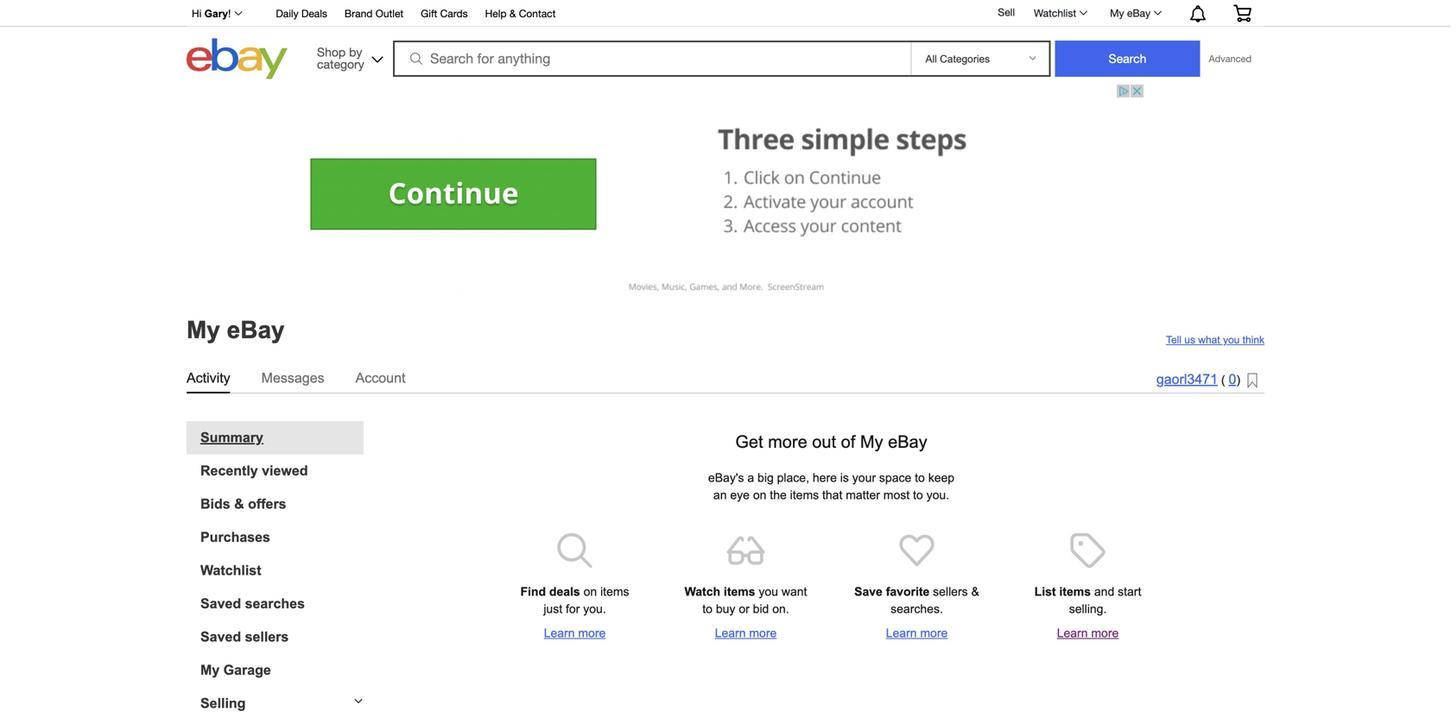 Task type: vqa. For each thing, say whether or not it's contained in the screenshot.
Saved searches link on the bottom left of page
yes



Task type: locate. For each thing, give the bounding box(es) containing it.
1 vertical spatial watchlist
[[200, 563, 261, 579]]

to down watch on the left
[[703, 603, 713, 616]]

messages link
[[261, 367, 324, 390]]

more down selling.
[[1091, 627, 1119, 641]]

on
[[753, 489, 767, 502], [584, 586, 597, 599]]

account link
[[356, 367, 406, 390]]

is
[[840, 472, 849, 485]]

4 learn from the left
[[1057, 627, 1088, 641]]

& for bids
[[234, 497, 244, 512]]

1 horizontal spatial sellers
[[933, 586, 968, 599]]

on inside ebay's a big place, here is your space to keep an eye on the items that matter most to you.
[[753, 489, 767, 502]]

out
[[812, 433, 836, 452]]

category
[[317, 57, 364, 71]]

learn down buy at the bottom of the page
[[715, 627, 746, 641]]

viewed
[[262, 463, 308, 479]]

learn more for searches.
[[886, 627, 948, 641]]

my ebay
[[1110, 7, 1151, 19], [187, 316, 285, 344]]

1 learn more from the left
[[544, 627, 606, 641]]

1 vertical spatial my ebay
[[187, 316, 285, 344]]

0 horizontal spatial watchlist link
[[200, 563, 364, 579]]

& inside account navigation
[[510, 7, 516, 19]]

items right deals
[[600, 586, 629, 599]]

learn more link down selling.
[[1023, 625, 1153, 643]]

purchases link
[[200, 530, 364, 546]]

2 learn more link from the left
[[681, 625, 811, 643]]

learn more down searches. at the bottom of the page
[[886, 627, 948, 641]]

learn more down or
[[715, 627, 777, 641]]

learn more down selling.
[[1057, 627, 1119, 641]]

messages
[[261, 371, 324, 386]]

4 learn more link from the left
[[1023, 625, 1153, 643]]

you
[[1223, 334, 1240, 346], [759, 586, 778, 599]]

sellers down searches
[[245, 630, 289, 645]]

saved sellers
[[200, 630, 289, 645]]

1 learn more link from the left
[[510, 625, 640, 643]]

learn down selling.
[[1057, 627, 1088, 641]]

on down the big
[[753, 489, 767, 502]]

more up place,
[[768, 433, 807, 452]]

2 horizontal spatial &
[[971, 586, 980, 599]]

learn more link for just
[[510, 625, 640, 643]]

more for and start selling.
[[1091, 627, 1119, 641]]

recently viewed link
[[200, 463, 364, 479]]

learn more link down or
[[681, 625, 811, 643]]

saved up "saved sellers"
[[200, 597, 241, 612]]

items inside on items just for you.
[[600, 586, 629, 599]]

& right help
[[510, 7, 516, 19]]

sell
[[998, 6, 1015, 18]]

to left keep
[[915, 472, 925, 485]]

shop
[[317, 45, 346, 59]]

my garage
[[200, 663, 271, 679]]

1 vertical spatial you.
[[583, 603, 606, 616]]

0 vertical spatial ebay
[[1127, 7, 1151, 19]]

1 horizontal spatial on
[[753, 489, 767, 502]]

& right bids
[[234, 497, 244, 512]]

think
[[1243, 334, 1265, 346]]

my inside my ebay link
[[1110, 7, 1124, 19]]

watchlist right "sell" link
[[1034, 7, 1076, 19]]

gary
[[204, 8, 228, 19]]

matter
[[846, 489, 880, 502]]

1 horizontal spatial my ebay
[[1110, 7, 1151, 19]]

my ebay link
[[1101, 3, 1170, 23]]

recently
[[200, 463, 258, 479]]

sellers
[[933, 586, 968, 599], [245, 630, 289, 645]]

more for on items just for you.
[[578, 627, 606, 641]]

more for sellers & searches.
[[920, 627, 948, 641]]

0 vertical spatial my ebay
[[1110, 7, 1151, 19]]

0 vertical spatial watchlist
[[1034, 7, 1076, 19]]

watchlist down purchases
[[200, 563, 261, 579]]

learn
[[544, 627, 575, 641], [715, 627, 746, 641], [886, 627, 917, 641], [1057, 627, 1088, 641]]

ebay
[[1127, 7, 1151, 19], [227, 316, 285, 344], [888, 433, 927, 452]]

advanced
[[1209, 53, 1252, 64]]

& inside sellers & searches.
[[971, 586, 980, 599]]

activity
[[187, 371, 230, 386]]

you up bid
[[759, 586, 778, 599]]

and
[[1094, 586, 1115, 599]]

bid
[[753, 603, 769, 616]]

0 vertical spatial &
[[510, 7, 516, 19]]

learn down 'just'
[[544, 627, 575, 641]]

learn more link
[[510, 625, 640, 643], [681, 625, 811, 643], [852, 625, 982, 643], [1023, 625, 1153, 643]]

you. down keep
[[927, 489, 949, 502]]

1 horizontal spatial ebay
[[888, 433, 927, 452]]

0 horizontal spatial on
[[584, 586, 597, 599]]

brand outlet link
[[345, 5, 404, 24]]

you. inside on items just for you.
[[583, 603, 606, 616]]

0 link
[[1229, 372, 1236, 387]]

4 learn more from the left
[[1057, 627, 1119, 641]]

1 vertical spatial &
[[234, 497, 244, 512]]

0 vertical spatial sellers
[[933, 586, 968, 599]]

0 horizontal spatial ebay
[[227, 316, 285, 344]]

us
[[1185, 334, 1196, 346]]

hi gary !
[[192, 8, 231, 19]]

more down bid
[[749, 627, 777, 641]]

saved inside "link"
[[200, 597, 241, 612]]

get more out of my ebay
[[735, 433, 927, 452]]

more
[[768, 433, 807, 452], [578, 627, 606, 641], [749, 627, 777, 641], [920, 627, 948, 641], [1091, 627, 1119, 641]]

sellers inside sellers & searches.
[[933, 586, 968, 599]]

items up or
[[724, 586, 755, 599]]

you. right for
[[583, 603, 606, 616]]

more down for
[[578, 627, 606, 641]]

1 vertical spatial you
[[759, 586, 778, 599]]

save
[[854, 586, 883, 599]]

advertisement region
[[307, 84, 1145, 300]]

0 horizontal spatial &
[[234, 497, 244, 512]]

a
[[748, 472, 754, 485]]

learn down searches. at the bottom of the page
[[886, 627, 917, 641]]

)
[[1236, 374, 1241, 387]]

1 vertical spatial on
[[584, 586, 597, 599]]

items down place,
[[790, 489, 819, 502]]

ebay inside my ebay link
[[1127, 7, 1151, 19]]

3 learn more from the left
[[886, 627, 948, 641]]

saved sellers link
[[200, 630, 364, 646]]

saved
[[200, 597, 241, 612], [200, 630, 241, 645]]

list items
[[1035, 586, 1091, 599]]

learn more link for selling.
[[1023, 625, 1153, 643]]

items
[[790, 489, 819, 502], [600, 586, 629, 599], [724, 586, 755, 599], [1059, 586, 1091, 599]]

0 vertical spatial on
[[753, 489, 767, 502]]

tell us what you think link
[[1166, 334, 1265, 346]]

you. inside ebay's a big place, here is your space to keep an eye on the items that matter most to you.
[[927, 489, 949, 502]]

learn more for selling.
[[1057, 627, 1119, 641]]

learn more link down for
[[510, 625, 640, 643]]

1 vertical spatial saved
[[200, 630, 241, 645]]

tell us what you think
[[1166, 334, 1265, 346]]

sellers up searches. at the bottom of the page
[[933, 586, 968, 599]]

sellers inside saved sellers "link"
[[245, 630, 289, 645]]

sell link
[[990, 6, 1023, 18]]

watchlist link right "sell" link
[[1025, 3, 1095, 23]]

the
[[770, 489, 787, 502]]

1 horizontal spatial you
[[1223, 334, 1240, 346]]

saved up my garage
[[200, 630, 241, 645]]

shop by category button
[[309, 38, 387, 76]]

0 horizontal spatial you
[[759, 586, 778, 599]]

1 vertical spatial to
[[913, 489, 923, 502]]

watchlist
[[1034, 7, 1076, 19], [200, 563, 261, 579]]

0 horizontal spatial my ebay
[[187, 316, 285, 344]]

3 learn more link from the left
[[852, 625, 982, 643]]

learn for selling.
[[1057, 627, 1088, 641]]

1 saved from the top
[[200, 597, 241, 612]]

brand outlet
[[345, 7, 404, 19]]

you left think
[[1223, 334, 1240, 346]]

0 horizontal spatial sellers
[[245, 630, 289, 645]]

& right favorite
[[971, 586, 980, 599]]

bids & offers link
[[200, 497, 364, 513]]

big
[[758, 472, 774, 485]]

&
[[510, 7, 516, 19], [234, 497, 244, 512], [971, 586, 980, 599]]

watch items
[[685, 586, 755, 599]]

1 horizontal spatial &
[[510, 7, 516, 19]]

1 horizontal spatial watchlist link
[[1025, 3, 1095, 23]]

that
[[822, 489, 843, 502]]

watchlist inside my ebay main content
[[200, 563, 261, 579]]

and start selling.
[[1069, 586, 1141, 616]]

0 vertical spatial saved
[[200, 597, 241, 612]]

3 learn from the left
[[886, 627, 917, 641]]

None submit
[[1055, 41, 1200, 77]]

to inside you want to buy or bid on.
[[703, 603, 713, 616]]

2 vertical spatial to
[[703, 603, 713, 616]]

to
[[915, 472, 925, 485], [913, 489, 923, 502], [703, 603, 713, 616]]

& for sellers
[[971, 586, 980, 599]]

your
[[852, 472, 876, 485]]

2 horizontal spatial ebay
[[1127, 7, 1151, 19]]

1 horizontal spatial you.
[[927, 489, 949, 502]]

save favorite
[[854, 586, 930, 599]]

my ebay inside main content
[[187, 316, 285, 344]]

items for on items just for you.
[[600, 586, 629, 599]]

want
[[782, 586, 807, 599]]

items up selling.
[[1059, 586, 1091, 599]]

learn more
[[544, 627, 606, 641], [715, 627, 777, 641], [886, 627, 948, 641], [1057, 627, 1119, 641]]

watchlist link down purchases link
[[200, 563, 364, 579]]

1 vertical spatial sellers
[[245, 630, 289, 645]]

purchases
[[200, 530, 270, 546]]

learn more down for
[[544, 627, 606, 641]]

2 learn more from the left
[[715, 627, 777, 641]]

0 horizontal spatial you.
[[583, 603, 606, 616]]

to right most
[[913, 489, 923, 502]]

saved inside "link"
[[200, 630, 241, 645]]

2 vertical spatial &
[[971, 586, 980, 599]]

2 saved from the top
[[200, 630, 241, 645]]

you inside you want to buy or bid on.
[[759, 586, 778, 599]]

watchlist link
[[1025, 3, 1095, 23], [200, 563, 364, 579]]

more down searches. at the bottom of the page
[[920, 627, 948, 641]]

2 learn from the left
[[715, 627, 746, 641]]

0 vertical spatial you
[[1223, 334, 1240, 346]]

0 horizontal spatial watchlist
[[200, 563, 261, 579]]

find deals
[[520, 586, 580, 599]]

learn more link down searches. at the bottom of the page
[[852, 625, 982, 643]]

learn more link for searches.
[[852, 625, 982, 643]]

on right deals
[[584, 586, 597, 599]]

learn for to
[[715, 627, 746, 641]]

brand
[[345, 7, 373, 19]]

1 vertical spatial watchlist link
[[200, 563, 364, 579]]

daily deals
[[276, 7, 327, 19]]

shop by category
[[317, 45, 364, 71]]

1 horizontal spatial watchlist
[[1034, 7, 1076, 19]]

1 learn from the left
[[544, 627, 575, 641]]

0 vertical spatial you.
[[927, 489, 949, 502]]

buy
[[716, 603, 736, 616]]



Task type: describe. For each thing, give the bounding box(es) containing it.
tell
[[1166, 334, 1182, 346]]

find
[[520, 586, 546, 599]]

offers
[[248, 497, 286, 512]]

most
[[884, 489, 910, 502]]

recently viewed
[[200, 463, 308, 479]]

space
[[879, 472, 912, 485]]

what
[[1198, 334, 1220, 346]]

!
[[228, 8, 231, 19]]

saved searches
[[200, 597, 305, 612]]

items inside ebay's a big place, here is your space to keep an eye on the items that matter most to you.
[[790, 489, 819, 502]]

account navigation
[[182, 0, 1265, 27]]

summary link
[[200, 430, 364, 446]]

summary
[[200, 430, 263, 446]]

2 vertical spatial ebay
[[888, 433, 927, 452]]

get
[[735, 433, 763, 452]]

daily
[[276, 7, 299, 19]]

learn more link for to
[[681, 625, 811, 643]]

an
[[713, 489, 727, 502]]

here
[[813, 472, 837, 485]]

make this page your my ebay homepage image
[[1247, 373, 1258, 390]]

bids
[[200, 497, 230, 512]]

help & contact link
[[485, 5, 556, 24]]

activity link
[[187, 367, 230, 390]]

by
[[349, 45, 362, 59]]

gaorl3471 ( 0 )
[[1157, 372, 1241, 387]]

my inside the my garage link
[[200, 663, 220, 679]]

gaorl3471 link
[[1157, 372, 1218, 387]]

advanced link
[[1200, 41, 1260, 76]]

on items just for you.
[[544, 586, 629, 616]]

ebay's
[[708, 472, 744, 485]]

none submit inside shop by category banner
[[1055, 41, 1200, 77]]

hi
[[192, 8, 202, 19]]

watch
[[685, 586, 720, 599]]

Search for anything text field
[[396, 42, 907, 75]]

gift cards link
[[421, 5, 468, 24]]

outlet
[[376, 7, 404, 19]]

eye
[[730, 489, 750, 502]]

(
[[1221, 374, 1225, 387]]

start
[[1118, 586, 1141, 599]]

more for you want to buy or bid on.
[[749, 627, 777, 641]]

just
[[544, 603, 562, 616]]

items for watch items
[[724, 586, 755, 599]]

1 vertical spatial ebay
[[227, 316, 285, 344]]

my ebay inside account navigation
[[1110, 7, 1151, 19]]

bids & offers
[[200, 497, 286, 512]]

keep
[[928, 472, 955, 485]]

cards
[[440, 7, 468, 19]]

contact
[[519, 7, 556, 19]]

searches
[[245, 597, 305, 612]]

learn more for just
[[544, 627, 606, 641]]

or
[[739, 603, 750, 616]]

help & contact
[[485, 7, 556, 19]]

your shopping cart image
[[1233, 5, 1253, 22]]

for
[[566, 603, 580, 616]]

account
[[356, 371, 406, 386]]

sellers & searches.
[[891, 586, 980, 616]]

ebay's a big place, here is your space to keep an eye on the items that matter most to you.
[[708, 472, 955, 502]]

my garage link
[[200, 663, 364, 679]]

deals
[[549, 586, 580, 599]]

help
[[485, 7, 507, 19]]

& for help
[[510, 7, 516, 19]]

garage
[[223, 663, 271, 679]]

learn for just
[[544, 627, 575, 641]]

deals
[[301, 7, 327, 19]]

0 vertical spatial watchlist link
[[1025, 3, 1095, 23]]

favorite
[[886, 586, 930, 599]]

gaorl3471
[[1157, 372, 1218, 387]]

0 vertical spatial to
[[915, 472, 925, 485]]

list
[[1035, 586, 1056, 599]]

on.
[[772, 603, 789, 616]]

of
[[841, 433, 855, 452]]

watchlist inside account navigation
[[1034, 7, 1076, 19]]

saved for saved sellers
[[200, 630, 241, 645]]

0
[[1229, 372, 1236, 387]]

place,
[[777, 472, 809, 485]]

shop by category banner
[[182, 0, 1265, 84]]

gift
[[421, 7, 437, 19]]

selling.
[[1069, 603, 1107, 616]]

learn more for to
[[715, 627, 777, 641]]

my ebay main content
[[7, 84, 1444, 712]]

items for list items
[[1059, 586, 1091, 599]]

saved for saved searches
[[200, 597, 241, 612]]

searches.
[[891, 603, 943, 616]]

learn for searches.
[[886, 627, 917, 641]]

saved searches link
[[200, 597, 364, 612]]

on inside on items just for you.
[[584, 586, 597, 599]]



